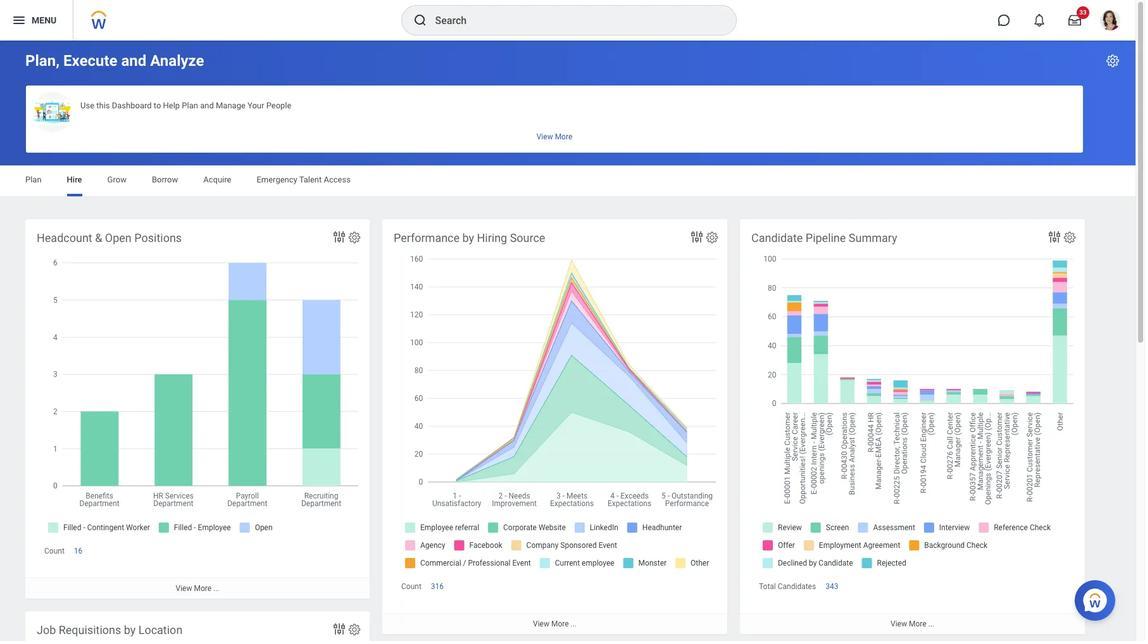 Task type: locate. For each thing, give the bounding box(es) containing it.
plan left hire
[[25, 175, 42, 184]]

1 horizontal spatial by
[[463, 231, 474, 245]]

justify image
[[11, 13, 27, 28]]

2 horizontal spatial view more ... link
[[741, 613, 1086, 634]]

use
[[80, 101, 94, 110]]

plan inside use this dashboard to help plan and manage your people button
[[182, 101, 198, 110]]

0 vertical spatial count
[[44, 547, 64, 556]]

0 horizontal spatial configure and view chart data image
[[332, 621, 347, 637]]

1 vertical spatial by
[[124, 623, 136, 637]]

plan, execute and analyze
[[25, 52, 204, 70]]

count for headcount
[[44, 547, 64, 556]]

configure and view chart data image inside performance by hiring source element
[[690, 229, 705, 245]]

plan right help
[[182, 101, 198, 110]]

0 horizontal spatial more
[[194, 584, 212, 593]]

count inside performance by hiring source element
[[402, 582, 422, 591]]

candidate pipeline summary
[[752, 231, 898, 245]]

source
[[510, 231, 546, 245]]

tab list
[[13, 166, 1124, 196]]

1 vertical spatial count
[[402, 582, 422, 591]]

configure and view chart data image
[[690, 229, 705, 245], [1048, 229, 1063, 245], [332, 621, 347, 637]]

view more ... inside headcount & open positions "element"
[[176, 584, 219, 593]]

analyze
[[150, 52, 204, 70]]

by left location
[[124, 623, 136, 637]]

view more ... for source
[[533, 620, 577, 629]]

view more ... inside performance by hiring source element
[[533, 620, 577, 629]]

and left manage
[[200, 101, 214, 110]]

and left analyze
[[121, 52, 147, 70]]

... inside performance by hiring source element
[[571, 620, 577, 629]]

0 horizontal spatial view
[[176, 584, 192, 593]]

use this dashboard to help plan and manage your people button
[[26, 86, 1084, 153]]

1 vertical spatial plan
[[25, 175, 42, 184]]

316 button
[[431, 582, 446, 592]]

33 button
[[1062, 6, 1090, 34]]

configure and view chart data image left configure job requisitions by location image
[[332, 621, 347, 637]]

view more ...
[[176, 584, 219, 593], [533, 620, 577, 629], [891, 620, 935, 629]]

headcount & open positions element
[[25, 219, 370, 599]]

1 horizontal spatial plan
[[182, 101, 198, 110]]

2 horizontal spatial view more ...
[[891, 620, 935, 629]]

2 horizontal spatial configure and view chart data image
[[1048, 229, 1063, 245]]

more inside headcount & open positions "element"
[[194, 584, 212, 593]]

Search Workday  search field
[[435, 6, 710, 34]]

to
[[154, 101, 161, 110]]

hiring
[[477, 231, 508, 245]]

1 horizontal spatial ...
[[571, 620, 577, 629]]

0 horizontal spatial ...
[[213, 584, 219, 593]]

&
[[95, 231, 102, 245]]

0 horizontal spatial plan
[[25, 175, 42, 184]]

configure job requisitions by location image
[[348, 623, 362, 637]]

1 horizontal spatial count
[[402, 582, 422, 591]]

1 horizontal spatial view more ... link
[[383, 613, 728, 634]]

plan inside tab list
[[25, 175, 42, 184]]

count left 316 on the left of page
[[402, 582, 422, 591]]

count inside "element"
[[44, 547, 64, 556]]

more for source
[[552, 620, 569, 629]]

view inside performance by hiring source element
[[533, 620, 550, 629]]

configure and view chart data image left configure performance by hiring source icon on the right top
[[690, 229, 705, 245]]

0 horizontal spatial and
[[121, 52, 147, 70]]

0 vertical spatial plan
[[182, 101, 198, 110]]

emergency
[[257, 175, 298, 184]]

1 horizontal spatial view more ...
[[533, 620, 577, 629]]

1 horizontal spatial more
[[552, 620, 569, 629]]

count
[[44, 547, 64, 556], [402, 582, 422, 591]]

0 horizontal spatial view more ...
[[176, 584, 219, 593]]

more inside performance by hiring source element
[[552, 620, 569, 629]]

location
[[139, 623, 183, 637]]

configure and view chart data image left configure candidate pipeline summary icon at right
[[1048, 229, 1063, 245]]

view for source
[[533, 620, 550, 629]]

borrow
[[152, 175, 178, 184]]

tab list containing plan
[[13, 166, 1124, 196]]

1 horizontal spatial configure and view chart data image
[[690, 229, 705, 245]]

view more ... link for source
[[383, 613, 728, 634]]

performance by hiring source element
[[383, 219, 728, 634]]

profile logan mcneil image
[[1101, 10, 1121, 33]]

summary
[[849, 231, 898, 245]]

1 horizontal spatial view
[[533, 620, 550, 629]]

emergency talent access
[[257, 175, 351, 184]]

... inside headcount & open positions "element"
[[213, 584, 219, 593]]

more
[[194, 584, 212, 593], [552, 620, 569, 629], [910, 620, 927, 629]]

configure and view chart data image inside candidate pipeline summary element
[[1048, 229, 1063, 245]]

2 horizontal spatial more
[[910, 620, 927, 629]]

2 horizontal spatial ...
[[929, 620, 935, 629]]

0 horizontal spatial view more ... link
[[25, 578, 370, 599]]

0 vertical spatial and
[[121, 52, 147, 70]]

view inside headcount & open positions "element"
[[176, 584, 192, 593]]

by
[[463, 231, 474, 245], [124, 623, 136, 637]]

view more ... link
[[25, 578, 370, 599], [383, 613, 728, 634], [741, 613, 1086, 634]]

...
[[213, 584, 219, 593], [571, 620, 577, 629], [929, 620, 935, 629]]

2 horizontal spatial view
[[891, 620, 908, 629]]

headcount
[[37, 231, 92, 245]]

grow
[[107, 175, 127, 184]]

candidate
[[752, 231, 803, 245]]

view more ... for positions
[[176, 584, 219, 593]]

manage
[[216, 101, 246, 110]]

acquire
[[204, 175, 231, 184]]

343 button
[[826, 582, 841, 592]]

0 horizontal spatial count
[[44, 547, 64, 556]]

1 vertical spatial and
[[200, 101, 214, 110]]

343
[[826, 582, 839, 591]]

view more ... link for positions
[[25, 578, 370, 599]]

people
[[266, 101, 292, 110]]

plan
[[182, 101, 198, 110], [25, 175, 42, 184]]

by left hiring
[[463, 231, 474, 245]]

view
[[176, 584, 192, 593], [533, 620, 550, 629], [891, 620, 908, 629]]

count left 16
[[44, 547, 64, 556]]

performance
[[394, 231, 460, 245]]

and
[[121, 52, 147, 70], [200, 101, 214, 110]]

configure candidate pipeline summary image
[[1064, 231, 1077, 245]]

0 vertical spatial by
[[463, 231, 474, 245]]

1 horizontal spatial and
[[200, 101, 214, 110]]

... inside candidate pipeline summary element
[[929, 620, 935, 629]]



Task type: vqa. For each thing, say whether or not it's contained in the screenshot.
topmost "Recruiting"
no



Task type: describe. For each thing, give the bounding box(es) containing it.
16
[[74, 547, 83, 556]]

candidates
[[778, 582, 817, 591]]

dashboard
[[112, 101, 152, 110]]

configure headcount & open positions image
[[348, 231, 362, 245]]

menu button
[[0, 0, 73, 41]]

configure and view chart data image for job requisitions by location
[[332, 621, 347, 637]]

hire
[[67, 175, 82, 184]]

job requisitions by location
[[37, 623, 183, 637]]

... for positions
[[213, 584, 219, 593]]

requisitions
[[59, 623, 121, 637]]

tab list inside plan, execute and analyze main content
[[13, 166, 1124, 196]]

total
[[760, 582, 776, 591]]

configure performance by hiring source image
[[706, 231, 720, 245]]

menu
[[32, 15, 57, 25]]

open
[[105, 231, 132, 245]]

menu banner
[[0, 0, 1136, 41]]

talent
[[299, 175, 322, 184]]

plan,
[[25, 52, 60, 70]]

view more ... inside candidate pipeline summary element
[[891, 620, 935, 629]]

more for positions
[[194, 584, 212, 593]]

... for source
[[571, 620, 577, 629]]

performance by hiring source
[[394, 231, 546, 245]]

configure and view chart data image for candidate pipeline summary
[[1048, 229, 1063, 245]]

execute
[[63, 52, 117, 70]]

plan, execute and analyze main content
[[0, 41, 1136, 641]]

configure and view chart data image
[[332, 229, 347, 245]]

316
[[431, 582, 444, 591]]

count for performance
[[402, 582, 422, 591]]

pipeline
[[806, 231, 847, 245]]

headcount & open positions
[[37, 231, 182, 245]]

this
[[96, 101, 110, 110]]

candidate pipeline summary element
[[741, 219, 1086, 634]]

total candidates
[[760, 582, 817, 591]]

configure this page image
[[1106, 53, 1121, 68]]

job
[[37, 623, 56, 637]]

view for positions
[[176, 584, 192, 593]]

your
[[248, 101, 264, 110]]

use this dashboard to help plan and manage your people
[[80, 101, 292, 110]]

positions
[[134, 231, 182, 245]]

and inside use this dashboard to help plan and manage your people button
[[200, 101, 214, 110]]

inbox large image
[[1069, 14, 1082, 27]]

0 horizontal spatial by
[[124, 623, 136, 637]]

more inside candidate pipeline summary element
[[910, 620, 927, 629]]

33
[[1080, 9, 1087, 16]]

configure and view chart data image for performance by hiring source
[[690, 229, 705, 245]]

access
[[324, 175, 351, 184]]

help
[[163, 101, 180, 110]]

search image
[[413, 13, 428, 28]]

16 button
[[74, 546, 84, 556]]

notifications large image
[[1034, 14, 1046, 27]]

view inside candidate pipeline summary element
[[891, 620, 908, 629]]



